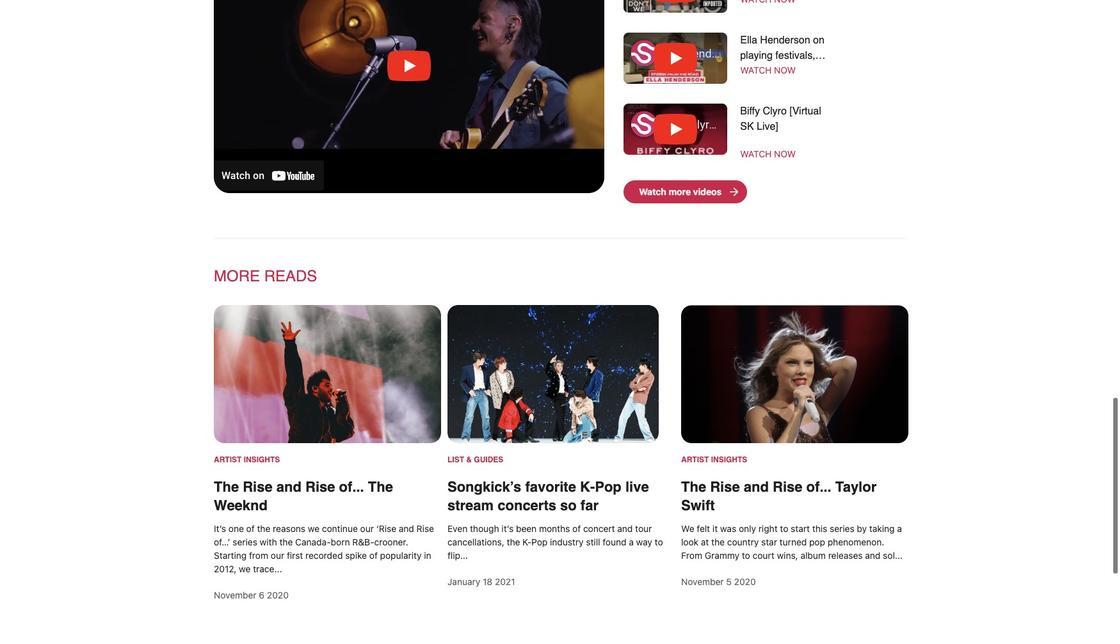 Task type: describe. For each thing, give the bounding box(es) containing it.
at
[[701, 537, 709, 548]]

0 horizontal spatial &
[[466, 456, 472, 465]]

watch more videos
[[639, 186, 722, 197]]

industry
[[550, 537, 584, 548]]

2 vertical spatial to
[[742, 550, 750, 561]]

watch
[[639, 186, 667, 197]]

festivals,
[[776, 50, 816, 61]]

1 horizontal spatial we
[[308, 523, 320, 534]]

the inside we felt it was only right to start this series by taking a look at the country star turned pop phenomenon. from grammy to court wins, album releases and sol...
[[712, 537, 725, 548]]

2 the from the left
[[368, 480, 393, 496]]

it's one of the reasons we continue our 'rise and rise of…' series with the canada-born r&b-crooner. starting from our first recorded spike of popularity in 2012, we trace...
[[214, 523, 434, 575]]

k- inside even though it's been months of concert and tour cancellations, the k-pop industry still found a way to flip...
[[523, 537, 532, 548]]

live
[[626, 480, 649, 496]]

0 vertical spatial our
[[360, 523, 374, 534]]

rider
[[740, 80, 761, 92]]

reasons
[[273, 523, 305, 534]]

more reads
[[214, 267, 317, 285]]

and inside the it's one of the reasons we continue our 'rise and rise of…' series with the canada-born r&b-crooner. starting from our first recorded spike of popularity in 2012, we trace...
[[399, 523, 414, 534]]

canada-
[[295, 537, 331, 548]]

taking
[[869, 523, 895, 534]]

what's
[[740, 65, 769, 77]]

january
[[448, 577, 480, 588]]

6
[[259, 590, 265, 601]]

november 5 2020
[[681, 577, 756, 588]]

rise up weeknd
[[243, 480, 273, 496]]

it
[[713, 523, 718, 534]]

2020 for weeknd
[[267, 590, 289, 601]]

2020 for swift
[[734, 577, 756, 588]]

2021
[[495, 577, 515, 588]]

favorite
[[525, 480, 576, 496]]

artist insights for the rise and rise of... the weeknd
[[214, 456, 280, 465]]

0 vertical spatial to
[[780, 523, 788, 534]]

tour
[[635, 523, 652, 534]]

grammy
[[705, 550, 740, 561]]

so
[[560, 498, 577, 514]]

pop inside songkick's favorite k-pop live stream concerts so far
[[595, 480, 622, 496]]

november for weeknd
[[214, 590, 257, 601]]

artist for the rise and rise of... taylor swift
[[681, 456, 709, 465]]

and inside we felt it was only right to start this series by taking a look at the country star turned pop phenomenon. from grammy to court wins, album releases and sol...
[[865, 550, 881, 561]]

flip...
[[448, 550, 468, 561]]

in
[[424, 550, 431, 561]]

2012,
[[214, 564, 237, 575]]

rise up start
[[773, 480, 803, 496]]

list & guides
[[448, 456, 504, 465]]

cancellations,
[[448, 537, 504, 548]]

swift
[[681, 498, 715, 514]]

way
[[636, 537, 652, 548]]

5
[[726, 577, 732, 588]]

from
[[681, 550, 702, 561]]

court
[[753, 550, 775, 561]]

'rise
[[376, 523, 396, 534]]

concerts
[[498, 498, 556, 514]]

watch for playing
[[740, 64, 772, 75]]

insights for swift
[[711, 456, 747, 465]]

the up with
[[257, 523, 270, 534]]

pop
[[809, 537, 825, 548]]

spike
[[345, 550, 367, 561]]

insights for weeknd
[[244, 456, 280, 465]]

watch now for festivals,
[[740, 64, 796, 75]]

by
[[857, 523, 867, 534]]

even
[[448, 523, 468, 534]]

start
[[791, 523, 810, 534]]

artist
[[804, 65, 826, 77]]

watch more videos button
[[624, 180, 747, 203]]

songkick's favorite k-pop live stream concerts so far
[[448, 480, 649, 514]]

biffy clyro [virtual sk live]
[[740, 105, 821, 132]]

k- inside songkick's favorite k-pop live stream concerts so far
[[580, 480, 595, 496]]

look
[[681, 537, 699, 548]]

m...
[[773, 80, 790, 92]]

november 6 2020
[[214, 590, 289, 601]]

0 horizontal spatial we
[[239, 564, 251, 575]]

a inside we felt it was only right to start this series by taking a look at the country star turned pop phenomenon. from grammy to court wins, album releases and sol...
[[897, 523, 902, 534]]

wins,
[[777, 550, 798, 561]]

0 horizontal spatial of
[[246, 523, 255, 534]]

list
[[448, 456, 464, 465]]

one
[[229, 523, 244, 534]]

even though it's been months of concert and tour cancellations, the k-pop industry still found a way to flip...
[[448, 523, 663, 561]]

been
[[516, 523, 537, 534]]

this
[[812, 523, 828, 534]]

from
[[249, 550, 268, 561]]

with
[[260, 537, 277, 548]]

album
[[801, 550, 826, 561]]

star
[[761, 537, 777, 548]]

of... for taylor
[[807, 480, 832, 496]]

1 vertical spatial our
[[271, 550, 284, 561]]

trace...
[[253, 564, 282, 575]]



Task type: vqa. For each thing, say whether or not it's contained in the screenshot.
Comfort
no



Task type: locate. For each thing, give the bounding box(es) containing it.
0 horizontal spatial artist insights
[[214, 456, 280, 465]]

a left way
[[629, 537, 634, 548]]

pop inside even though it's been months of concert and tour cancellations, the k-pop industry still found a way to flip...
[[532, 537, 548, 548]]

live]
[[757, 121, 779, 132]]

and inside the rise and rise of... the weeknd
[[276, 480, 302, 496]]

though
[[470, 523, 499, 534]]

november
[[681, 577, 724, 588], [214, 590, 257, 601]]

1 vertical spatial a
[[629, 537, 634, 548]]

2 horizontal spatial the
[[681, 480, 706, 496]]

more
[[214, 267, 260, 285]]

of down the r&b-
[[369, 550, 378, 561]]

1 vertical spatial watch
[[740, 148, 772, 159]]

still
[[586, 537, 600, 548]]

playing
[[740, 50, 773, 61]]

more
[[669, 186, 691, 197]]

1 horizontal spatial a
[[897, 523, 902, 534]]

3 the from the left
[[681, 480, 706, 496]]

watch now down playing at the right of page
[[740, 64, 796, 75]]

rise up the swift
[[710, 480, 740, 496]]

0 horizontal spatial 2020
[[267, 590, 289, 601]]

pop up far
[[595, 480, 622, 496]]

insights up weeknd
[[244, 456, 280, 465]]

1 vertical spatial k-
[[523, 537, 532, 548]]

watch more videos link
[[624, 180, 886, 203]]

the down it's
[[507, 537, 520, 548]]

far
[[581, 498, 599, 514]]

artist
[[214, 456, 242, 465], [681, 456, 709, 465]]

0 horizontal spatial insights
[[244, 456, 280, 465]]

and inside even though it's been months of concert and tour cancellations, the k-pop industry still found a way to flip...
[[617, 523, 633, 534]]

reads
[[264, 267, 317, 285]]

and up only
[[744, 480, 769, 496]]

series inside we felt it was only right to start this series by taking a look at the country star turned pop phenomenon. from grammy to court wins, album releases and sol...
[[830, 523, 855, 534]]

on up festivals,
[[813, 34, 825, 46]]

0 horizontal spatial of...
[[339, 480, 364, 496]]

watch for sk
[[740, 148, 772, 159]]

the
[[257, 523, 270, 534], [279, 537, 293, 548], [507, 537, 520, 548], [712, 537, 725, 548]]

2020 right '6'
[[267, 590, 289, 601]]

0 horizontal spatial the
[[214, 480, 239, 496]]

& left m...
[[764, 80, 771, 92]]

of... left taylor
[[807, 480, 832, 496]]

1 horizontal spatial november
[[681, 577, 724, 588]]

watch now down live]
[[740, 148, 796, 159]]

and up the 'reasons'
[[276, 480, 302, 496]]

artist up the swift
[[681, 456, 709, 465]]

turned
[[780, 537, 807, 548]]

we up canada-
[[308, 523, 320, 534]]

2 horizontal spatial of
[[573, 523, 581, 534]]

artist up weeknd
[[214, 456, 242, 465]]

clyro
[[763, 105, 787, 117]]

2 horizontal spatial to
[[780, 523, 788, 534]]

& inside ella henderson on playing festivals, what's on her artist rider & m...
[[764, 80, 771, 92]]

0 vertical spatial we
[[308, 523, 320, 534]]

1 vertical spatial on
[[772, 65, 783, 77]]

november left '6'
[[214, 590, 257, 601]]

right
[[759, 523, 778, 534]]

watch now for live]
[[740, 148, 796, 159]]

0 horizontal spatial a
[[629, 537, 634, 548]]

the down the 'reasons'
[[279, 537, 293, 548]]

of up industry
[[573, 523, 581, 534]]

1 vertical spatial 2020
[[267, 590, 289, 601]]

2020 right 5
[[734, 577, 756, 588]]

ella henderson on playing festivals, what's on her artist rider & m...
[[740, 34, 826, 92]]

videos
[[693, 186, 722, 197]]

november left 5
[[681, 577, 724, 588]]

and right 'rise at bottom left
[[399, 523, 414, 534]]

2 artist from the left
[[681, 456, 709, 465]]

recorded
[[305, 550, 343, 561]]

sol...
[[883, 550, 903, 561]]

1 horizontal spatial of...
[[807, 480, 832, 496]]

january 18 2021
[[448, 577, 515, 588]]

0 horizontal spatial our
[[271, 550, 284, 561]]

2 now from the top
[[774, 148, 796, 159]]

the rise and rise of... the weeknd
[[214, 480, 393, 514]]

k- down been
[[523, 537, 532, 548]]

1 now from the top
[[774, 64, 796, 75]]

1 horizontal spatial artist insights
[[681, 456, 747, 465]]

months
[[539, 523, 570, 534]]

the for the rise and rise of... taylor swift
[[681, 480, 706, 496]]

to inside even though it's been months of concert and tour cancellations, the k-pop industry still found a way to flip...
[[655, 537, 663, 548]]

1 horizontal spatial the
[[368, 480, 393, 496]]

to left start
[[780, 523, 788, 534]]

the up the swift
[[681, 480, 706, 496]]

pop down been
[[532, 537, 548, 548]]

the right at
[[712, 537, 725, 548]]

we felt it was only right to start this series by taking a look at the country star turned pop phenomenon. from grammy to court wins, album releases and sol...
[[681, 523, 903, 561]]

0 vertical spatial watch now
[[740, 64, 796, 75]]

it's
[[214, 523, 226, 534]]

1 of... from the left
[[339, 480, 364, 496]]

the inside the rise and rise of... taylor swift
[[681, 480, 706, 496]]

0 horizontal spatial on
[[772, 65, 783, 77]]

only
[[739, 523, 756, 534]]

1 watch now from the top
[[740, 64, 796, 75]]

1 artist insights from the left
[[214, 456, 280, 465]]

1 watch from the top
[[740, 64, 772, 75]]

sk
[[740, 121, 754, 132]]

a
[[897, 523, 902, 534], [629, 537, 634, 548]]

1 horizontal spatial k-
[[580, 480, 595, 496]]

of... inside the rise and rise of... taylor swift
[[807, 480, 832, 496]]

songkick's
[[448, 480, 521, 496]]

2 artist insights from the left
[[681, 456, 747, 465]]

and up found
[[617, 523, 633, 534]]

1 vertical spatial we
[[239, 564, 251, 575]]

series
[[830, 523, 855, 534], [233, 537, 257, 548]]

0 vertical spatial pop
[[595, 480, 622, 496]]

0 vertical spatial on
[[813, 34, 825, 46]]

we
[[681, 523, 694, 534]]

on
[[813, 34, 825, 46], [772, 65, 783, 77]]

1 horizontal spatial to
[[742, 550, 750, 561]]

our down with
[[271, 550, 284, 561]]

stream
[[448, 498, 494, 514]]

a right taking
[[897, 523, 902, 534]]

k- up far
[[580, 480, 595, 496]]

& right list
[[466, 456, 472, 465]]

artist insights up weeknd
[[214, 456, 280, 465]]

watch down playing at the right of page
[[740, 64, 772, 75]]

of... inside the rise and rise of... the weeknd
[[339, 480, 364, 496]]

1 horizontal spatial of
[[369, 550, 378, 561]]

now down live]
[[774, 148, 796, 159]]

0 horizontal spatial pop
[[532, 537, 548, 548]]

series up the phenomenon. at right bottom
[[830, 523, 855, 534]]

biffy
[[740, 105, 760, 117]]

born
[[331, 537, 350, 548]]

the inside even though it's been months of concert and tour cancellations, the k-pop industry still found a way to flip...
[[507, 537, 520, 548]]

1 vertical spatial to
[[655, 537, 663, 548]]

popularity
[[380, 550, 422, 561]]

2 watch now from the top
[[740, 148, 796, 159]]

the rise and rise of... taylor swift
[[681, 480, 877, 514]]

felt
[[697, 523, 710, 534]]

1 horizontal spatial insights
[[711, 456, 747, 465]]

0 vertical spatial november
[[681, 577, 724, 588]]

crooner.
[[374, 537, 408, 548]]

r&b-
[[352, 537, 374, 548]]

weeknd
[[214, 498, 268, 514]]

artist for the rise and rise of... the weeknd
[[214, 456, 242, 465]]

taylor
[[836, 480, 877, 496]]

insights up the swift
[[711, 456, 747, 465]]

rise up in
[[417, 523, 434, 534]]

country
[[727, 537, 759, 548]]

1 horizontal spatial 2020
[[734, 577, 756, 588]]

watch
[[740, 64, 772, 75], [740, 148, 772, 159]]

of...
[[339, 480, 364, 496], [807, 480, 832, 496]]

the up 'rise at bottom left
[[368, 480, 393, 496]]

1 horizontal spatial on
[[813, 34, 825, 46]]

2 insights from the left
[[711, 456, 747, 465]]

0 vertical spatial a
[[897, 523, 902, 534]]

series down one
[[233, 537, 257, 548]]

&
[[764, 80, 771, 92], [466, 456, 472, 465]]

of
[[246, 523, 255, 534], [573, 523, 581, 534], [369, 550, 378, 561]]

now for live]
[[774, 148, 796, 159]]

0 vertical spatial 2020
[[734, 577, 756, 588]]

concert
[[583, 523, 615, 534]]

0 horizontal spatial series
[[233, 537, 257, 548]]

november for swift
[[681, 577, 724, 588]]

1 horizontal spatial &
[[764, 80, 771, 92]]

the up weeknd
[[214, 480, 239, 496]]

2020
[[734, 577, 756, 588], [267, 590, 289, 601]]

was
[[720, 523, 736, 534]]

1 horizontal spatial our
[[360, 523, 374, 534]]

0 vertical spatial k-
[[580, 480, 595, 496]]

found
[[603, 537, 627, 548]]

1 the from the left
[[214, 480, 239, 496]]

0 vertical spatial &
[[764, 80, 771, 92]]

rise up continue
[[305, 480, 335, 496]]

now up m...
[[774, 64, 796, 75]]

our up the r&b-
[[360, 523, 374, 534]]

1 vertical spatial pop
[[532, 537, 548, 548]]

of... up continue
[[339, 480, 364, 496]]

0 horizontal spatial to
[[655, 537, 663, 548]]

phenomenon.
[[828, 537, 884, 548]]

guides
[[474, 456, 504, 465]]

1 vertical spatial &
[[466, 456, 472, 465]]

our
[[360, 523, 374, 534], [271, 550, 284, 561]]

her
[[786, 65, 801, 77]]

releases
[[828, 550, 863, 561]]

2 of... from the left
[[807, 480, 832, 496]]

and left sol...
[[865, 550, 881, 561]]

first
[[287, 550, 303, 561]]

1 vertical spatial now
[[774, 148, 796, 159]]

1 artist from the left
[[214, 456, 242, 465]]

1 horizontal spatial series
[[830, 523, 855, 534]]

1 vertical spatial watch now
[[740, 148, 796, 159]]

and inside the rise and rise of... taylor swift
[[744, 480, 769, 496]]

artist insights for the rise and rise of... taylor swift
[[681, 456, 747, 465]]

1 vertical spatial series
[[233, 537, 257, 548]]

series inside the it's one of the reasons we continue our 'rise and rise of…' series with the canada-born r&b-crooner. starting from our first recorded spike of popularity in 2012, we trace...
[[233, 537, 257, 548]]

to right way
[[655, 537, 663, 548]]

of... for the
[[339, 480, 364, 496]]

watch down sk
[[740, 148, 772, 159]]

0 horizontal spatial november
[[214, 590, 257, 601]]

artist insights
[[214, 456, 280, 465], [681, 456, 747, 465]]

1 horizontal spatial pop
[[595, 480, 622, 496]]

of…'
[[214, 537, 230, 548]]

artist insights up the swift
[[681, 456, 747, 465]]

to
[[780, 523, 788, 534], [655, 537, 663, 548], [742, 550, 750, 561]]

to down country
[[742, 550, 750, 561]]

ella
[[740, 34, 757, 46]]

[virtual
[[790, 105, 821, 117]]

0 vertical spatial now
[[774, 64, 796, 75]]

1 insights from the left
[[244, 456, 280, 465]]

18
[[483, 577, 493, 588]]

0 vertical spatial series
[[830, 523, 855, 534]]

the for the rise and rise of... the weeknd
[[214, 480, 239, 496]]

0 horizontal spatial k-
[[523, 537, 532, 548]]

pop
[[595, 480, 622, 496], [532, 537, 548, 548]]

and
[[276, 480, 302, 496], [744, 480, 769, 496], [399, 523, 414, 534], [617, 523, 633, 534], [865, 550, 881, 561]]

now for festivals,
[[774, 64, 796, 75]]

starting
[[214, 550, 247, 561]]

1 horizontal spatial artist
[[681, 456, 709, 465]]

of right one
[[246, 523, 255, 534]]

on left her
[[772, 65, 783, 77]]

we down from
[[239, 564, 251, 575]]

1 vertical spatial november
[[214, 590, 257, 601]]

rise inside the it's one of the reasons we continue our 'rise and rise of…' series with the canada-born r&b-crooner. starting from our first recorded spike of popularity in 2012, we trace...
[[417, 523, 434, 534]]

now
[[774, 64, 796, 75], [774, 148, 796, 159]]

a inside even though it's been months of concert and tour cancellations, the k-pop industry still found a way to flip...
[[629, 537, 634, 548]]

0 vertical spatial watch
[[740, 64, 772, 75]]

of inside even though it's been months of concert and tour cancellations, the k-pop industry still found a way to flip...
[[573, 523, 581, 534]]

insights
[[244, 456, 280, 465], [711, 456, 747, 465]]

rise
[[243, 480, 273, 496], [305, 480, 335, 496], [710, 480, 740, 496], [773, 480, 803, 496], [417, 523, 434, 534]]

henderson
[[760, 34, 810, 46]]

0 horizontal spatial artist
[[214, 456, 242, 465]]

2 watch from the top
[[740, 148, 772, 159]]

continue
[[322, 523, 358, 534]]

we
[[308, 523, 320, 534], [239, 564, 251, 575]]



